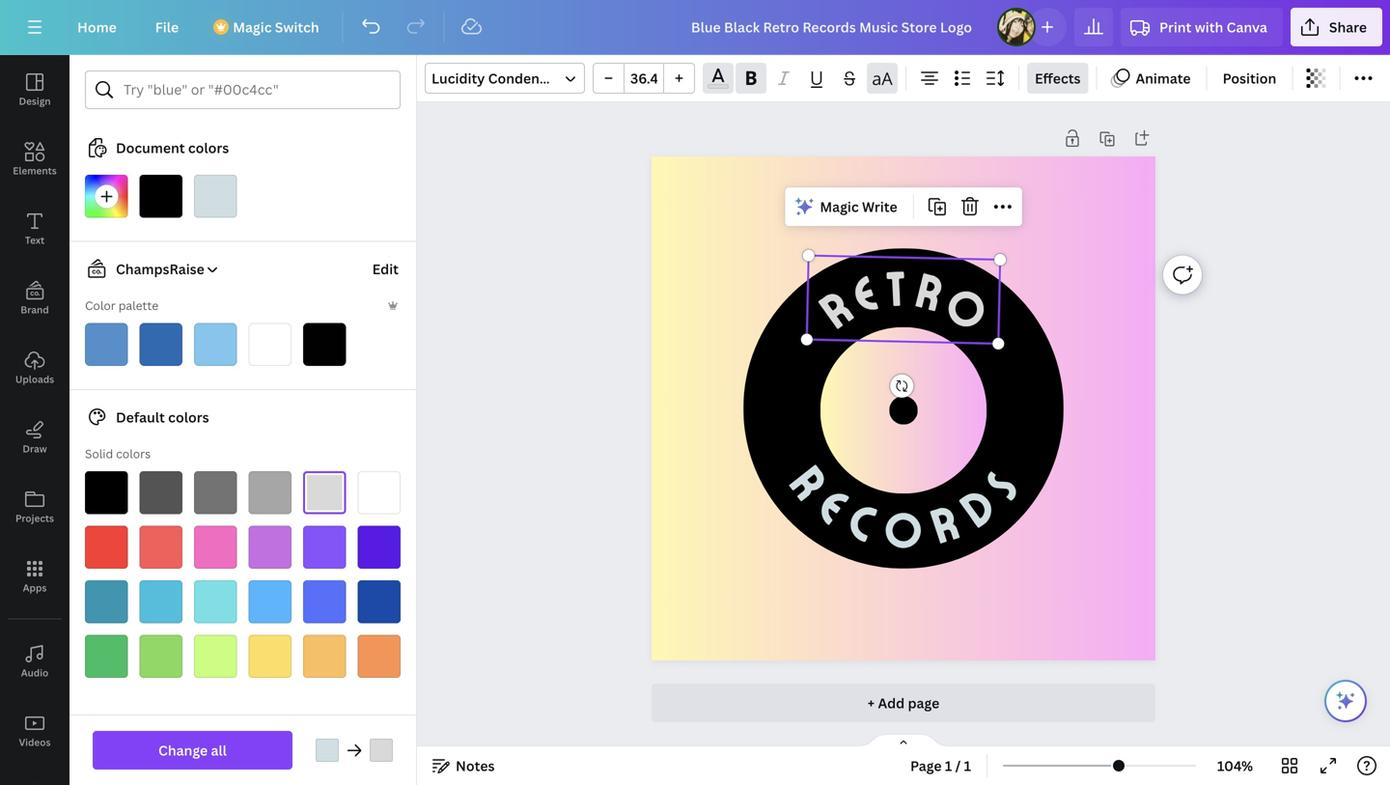 Task type: locate. For each thing, give the bounding box(es) containing it.
all
[[211, 741, 227, 760]]

#d9d9d9 image
[[708, 84, 729, 89], [708, 84, 729, 89], [370, 739, 393, 762]]

page
[[911, 757, 942, 775]]

solid colors
[[85, 446, 151, 462]]

104%
[[1218, 757, 1254, 775]]

royal blue #5271ff image
[[303, 580, 346, 623], [303, 580, 346, 623]]

text
[[25, 234, 45, 247]]

notes button
[[425, 750, 503, 781]]

lime #c1ff72 image
[[194, 635, 237, 678], [194, 635, 237, 678]]

position button
[[1215, 63, 1285, 94]]

magic left switch on the top left
[[233, 18, 272, 36]]

e t r
[[845, 257, 949, 324]]

pink #ff66c4 image
[[194, 526, 237, 569]]

design
[[19, 95, 51, 108]]

effects button
[[1028, 63, 1089, 94]]

e inside e t r
[[845, 261, 884, 324]]

light gray #d9d9d9 image
[[303, 471, 346, 514], [303, 471, 346, 514]]

r inside e t r
[[910, 258, 949, 322]]

condensed
[[488, 69, 563, 87]]

videos button
[[0, 696, 70, 766]]

0 horizontal spatial 1
[[945, 757, 952, 775]]

share
[[1330, 18, 1367, 36]]

colors for default colors
[[168, 408, 209, 426]]

uploads button
[[0, 333, 70, 403]]

coral red #ff5757 image
[[140, 526, 183, 569], [140, 526, 183, 569]]

0 vertical spatial o
[[935, 272, 1000, 342]]

aqua blue #0cc0df image
[[140, 580, 183, 623]]

1 horizontal spatial 1
[[964, 757, 972, 775]]

share button
[[1291, 8, 1383, 46]]

1 vertical spatial o
[[885, 498, 924, 558]]

violet #5e17eb image
[[358, 526, 401, 569], [358, 526, 401, 569]]

file
[[155, 18, 179, 36]]

colors for document colors
[[188, 139, 229, 157]]

1 vertical spatial colors
[[168, 408, 209, 426]]

1
[[945, 757, 952, 775], [964, 757, 972, 775]]

color palette
[[85, 297, 159, 313]]

animate button
[[1105, 63, 1199, 94]]

#ffffff image
[[249, 323, 292, 366], [249, 323, 292, 366]]

light blue #38b6ff image
[[249, 580, 292, 623], [249, 580, 292, 623]]

home link
[[62, 8, 132, 46]]

r
[[910, 258, 949, 322], [807, 277, 862, 339], [780, 453, 842, 510], [924, 490, 966, 554]]

colors right solid
[[116, 446, 151, 462]]

audio button
[[0, 627, 70, 696]]

magic left write
[[820, 198, 859, 216]]

1 right / on the right bottom of the page
[[964, 757, 972, 775]]

peach #ffbd59 image
[[303, 635, 346, 678]]

gray #737373 image
[[194, 471, 237, 514], [194, 471, 237, 514]]

/
[[956, 757, 961, 775]]

yellow #ffde59 image
[[249, 635, 292, 678]]

animate
[[1136, 69, 1191, 87]]

#010101 image
[[303, 323, 346, 366]]

champsraise button
[[77, 257, 220, 281]]

gray #a6a6a6 image
[[249, 471, 292, 514]]

projects
[[15, 512, 54, 525]]

o right 't'
[[935, 272, 1000, 342]]

white #ffffff image
[[358, 471, 401, 514], [358, 471, 401, 514]]

lucidity condensed
[[432, 69, 563, 87]]

document colors
[[116, 139, 229, 157]]

1 left / on the right bottom of the page
[[945, 757, 952, 775]]

change
[[158, 741, 208, 760]]

purple #8c52ff image
[[303, 526, 346, 569]]

lucidity condensed button
[[425, 63, 585, 94]]

#cddfe3 image
[[194, 175, 237, 218], [316, 739, 339, 762], [316, 739, 339, 762]]

#4890cd image
[[85, 323, 128, 366]]

#000000 image
[[140, 175, 183, 218]]

o left the d
[[885, 498, 924, 558]]

#010101 image
[[303, 323, 346, 366]]

position
[[1223, 69, 1277, 87]]

magenta #cb6ce6 image
[[249, 526, 292, 569]]

page 1 / 1
[[911, 757, 972, 775]]

#d9d9d9 image
[[370, 739, 393, 762]]

e
[[845, 261, 884, 324], [809, 475, 861, 535]]

cobalt blue #004aad image
[[358, 580, 401, 623], [358, 580, 401, 623]]

champsraise
[[116, 260, 205, 278]]

dark turquoise #0097b2 image
[[85, 580, 128, 623], [85, 580, 128, 623]]

colors
[[188, 139, 229, 157], [168, 408, 209, 426], [116, 446, 151, 462]]

1 horizontal spatial o
[[935, 272, 1000, 342]]

+ add page button
[[652, 684, 1156, 722]]

add a new color image
[[85, 175, 128, 218]]

colors right default
[[168, 408, 209, 426]]

magenta #cb6ce6 image
[[249, 526, 292, 569]]

orange #ff914d image
[[358, 635, 401, 678]]

1 horizontal spatial magic
[[820, 198, 859, 216]]

magic inside 'main' menu bar
[[233, 18, 272, 36]]

1 vertical spatial magic
[[820, 198, 859, 216]]

c o r
[[842, 489, 966, 558]]

group
[[593, 63, 695, 94]]

colors for solid colors
[[116, 446, 151, 462]]

magic write
[[820, 198, 898, 216]]

0 horizontal spatial magic
[[233, 18, 272, 36]]

#cddfe3 image
[[194, 175, 237, 218]]

edit
[[372, 260, 399, 278]]

green #00bf63 image
[[85, 635, 128, 678]]

aqua blue #0cc0df image
[[140, 580, 183, 623]]

0 vertical spatial magic
[[233, 18, 272, 36]]

with
[[1195, 18, 1224, 36]]

0 vertical spatial e
[[845, 261, 884, 324]]

magic
[[233, 18, 272, 36], [820, 198, 859, 216]]

#75c6ef image
[[194, 323, 237, 366]]

0 horizontal spatial o
[[885, 498, 924, 558]]

0 vertical spatial colors
[[188, 139, 229, 157]]

bright red #ff3131 image
[[85, 526, 128, 569], [85, 526, 128, 569]]

canva
[[1227, 18, 1268, 36]]

draw
[[23, 442, 47, 455]]

o
[[935, 272, 1000, 342], [885, 498, 924, 558]]

1 vertical spatial e
[[809, 475, 861, 535]]

videos
[[19, 736, 51, 749]]

2 vertical spatial colors
[[116, 446, 151, 462]]

print with canva button
[[1121, 8, 1283, 46]]

notes
[[456, 757, 495, 775]]

black #000000 image
[[85, 471, 128, 514], [85, 471, 128, 514]]

grass green #7ed957 image
[[140, 635, 183, 678]]

e for e
[[809, 475, 861, 535]]

uploads
[[15, 373, 54, 386]]

dark gray #545454 image
[[140, 471, 183, 514], [140, 471, 183, 514]]

#166bb5 image
[[140, 323, 183, 366]]

r inside c o r
[[924, 490, 966, 554]]

print
[[1160, 18, 1192, 36]]

#4890cd image
[[85, 323, 128, 366]]

colors up #cddfe3 icon
[[188, 139, 229, 157]]



Task type: vqa. For each thing, say whether or not it's contained in the screenshot.
Grass Green #7Ed957 image
yes



Task type: describe. For each thing, give the bounding box(es) containing it.
side panel tab list
[[0, 55, 70, 785]]

#166bb5 image
[[140, 323, 183, 366]]

palette
[[118, 297, 159, 313]]

orange #ff914d image
[[358, 635, 401, 678]]

s
[[973, 459, 1029, 509]]

switch
[[275, 18, 319, 36]]

write
[[862, 198, 898, 216]]

default
[[116, 408, 165, 426]]

brand
[[21, 303, 49, 316]]

brand button
[[0, 264, 70, 333]]

text button
[[0, 194, 70, 264]]

Try "blue" or "#00c4cc" search field
[[124, 71, 388, 108]]

add
[[878, 694, 905, 712]]

canva assistant image
[[1335, 690, 1358, 713]]

main menu bar
[[0, 0, 1391, 55]]

e for e t r
[[845, 261, 884, 324]]

magic for magic write
[[820, 198, 859, 216]]

o inside c o r
[[885, 498, 924, 558]]

turquoise blue #5ce1e6 image
[[194, 580, 237, 623]]

Design title text field
[[676, 8, 990, 46]]

+
[[868, 694, 875, 712]]

t
[[883, 257, 909, 317]]

design button
[[0, 55, 70, 125]]

#75c6ef image
[[194, 323, 237, 366]]

+ add page
[[868, 694, 940, 712]]

yellow #ffde59 image
[[249, 635, 292, 678]]

1 1 from the left
[[945, 757, 952, 775]]

change all
[[158, 741, 227, 760]]

show pages image
[[858, 733, 950, 748]]

lucidity
[[432, 69, 485, 87]]

purple #8c52ff image
[[303, 526, 346, 569]]

change all button
[[93, 731, 293, 770]]

document
[[116, 139, 185, 157]]

green #00bf63 image
[[85, 635, 128, 678]]

2 1 from the left
[[964, 757, 972, 775]]

apps button
[[0, 542, 70, 611]]

edit button
[[370, 250, 401, 288]]

grass green #7ed957 image
[[140, 635, 183, 678]]

d
[[949, 474, 1006, 538]]

104% button
[[1204, 750, 1267, 781]]

magic switch button
[[202, 8, 335, 46]]

magic switch
[[233, 18, 319, 36]]

file button
[[140, 8, 194, 46]]

turquoise blue #5ce1e6 image
[[194, 580, 237, 623]]

color
[[85, 297, 116, 313]]

draw button
[[0, 403, 70, 472]]

c
[[842, 489, 886, 552]]

elements
[[13, 164, 57, 177]]

apps
[[23, 581, 47, 594]]

pink #ff66c4 image
[[194, 526, 237, 569]]

add a new color image
[[85, 175, 128, 218]]

print with canva
[[1160, 18, 1268, 36]]

magic for magic switch
[[233, 18, 272, 36]]

– – number field
[[631, 69, 658, 87]]

audio
[[21, 666, 49, 679]]

default colors
[[116, 408, 209, 426]]

home
[[77, 18, 117, 36]]

effects
[[1035, 69, 1081, 87]]

magic write button
[[789, 191, 905, 222]]

gray #a6a6a6 image
[[249, 471, 292, 514]]

page
[[908, 694, 940, 712]]

elements button
[[0, 125, 70, 194]]

projects button
[[0, 472, 70, 542]]

peach #ffbd59 image
[[303, 635, 346, 678]]

solid
[[85, 446, 113, 462]]

#000000 image
[[140, 175, 183, 218]]



